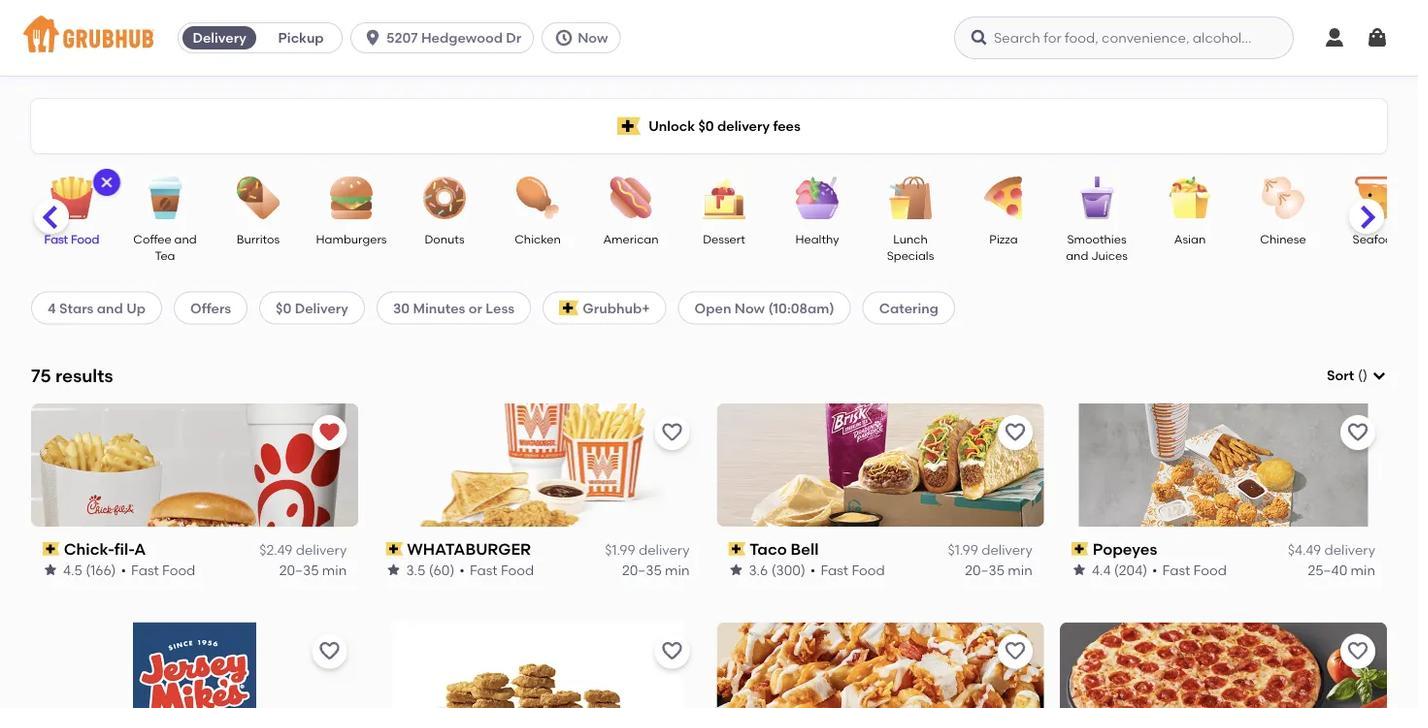 Task type: vqa. For each thing, say whether or not it's contained in the screenshot.
the Saved restaurant Button
yes



Task type: describe. For each thing, give the bounding box(es) containing it.
subscription pass image for whataburger
[[386, 543, 403, 556]]

mcdonald's logo image
[[374, 623, 701, 709]]

)
[[1363, 367, 1368, 384]]

popeyes logo image
[[1060, 404, 1387, 527]]

save this restaurant image for 'save this restaurant' button associated with papa johns logo
[[1346, 640, 1370, 664]]

4.4 (204)
[[1092, 562, 1147, 578]]

taco bell
[[750, 540, 819, 559]]

75 results
[[31, 365, 113, 386]]

• for popeyes
[[1152, 562, 1157, 578]]

healthy image
[[783, 177, 851, 219]]

3.5 (60)
[[406, 562, 454, 578]]

chinese
[[1260, 232, 1306, 246]]

svg image inside now button
[[554, 28, 574, 48]]

papa johns logo image
[[1060, 623, 1387, 709]]

juices
[[1091, 249, 1128, 263]]

delivery for taco bell
[[982, 542, 1033, 559]]

chinese image
[[1249, 177, 1317, 219]]

• for taco bell
[[810, 562, 816, 578]]

2 20–35 min from the left
[[622, 562, 690, 578]]

fast for chick-fil-a
[[131, 562, 159, 578]]

results
[[55, 365, 113, 386]]

Search for food, convenience, alcohol... search field
[[954, 17, 1294, 59]]

delivery button
[[179, 22, 260, 53]]

smoothies and juices
[[1066, 232, 1128, 263]]

now inside now button
[[578, 30, 608, 46]]

hedgewood
[[421, 30, 503, 46]]

unlock $0 delivery fees
[[649, 118, 801, 134]]

$1.99 delivery for taco bell
[[948, 542, 1033, 559]]

chick-
[[64, 540, 114, 559]]

30
[[393, 300, 410, 316]]

whataburger logo image
[[374, 404, 701, 527]]

food for popeyes
[[1193, 562, 1227, 578]]

• fast food for whataburger
[[459, 562, 534, 578]]

american
[[603, 232, 659, 246]]

asian image
[[1156, 177, 1224, 219]]

food for taco bell
[[852, 562, 885, 578]]

burritos image
[[224, 177, 292, 219]]

save this restaurant image for 'save this restaurant' button associated with the whataburger logo at bottom
[[661, 421, 684, 444]]

chick-fil-a
[[64, 540, 146, 559]]

0 horizontal spatial and
[[97, 300, 123, 316]]

save this restaurant button for zaxby's logo
[[998, 635, 1033, 669]]

food for whataburger
[[501, 562, 534, 578]]

75
[[31, 365, 51, 386]]

subscription pass image for popeyes
[[1071, 543, 1089, 556]]

2 20–35 from the left
[[622, 562, 662, 578]]

20–35 min for taco
[[965, 562, 1033, 578]]

• for whataburger
[[459, 562, 465, 578]]

now button
[[542, 22, 629, 53]]

minutes
[[413, 300, 465, 316]]

svg image inside 'field'
[[1372, 368, 1387, 384]]

chicken image
[[504, 177, 572, 219]]

20–35 for taco
[[965, 562, 1005, 578]]

(
[[1358, 367, 1363, 384]]

coffee and tea image
[[131, 177, 199, 219]]

save this restaurant button for mcdonald's logo
[[655, 635, 690, 669]]

star icon image for whataburger
[[386, 563, 401, 578]]

3.6
[[749, 562, 768, 578]]

grubhub+
[[583, 300, 650, 316]]

donuts
[[425, 232, 465, 246]]

(204)
[[1114, 562, 1147, 578]]

fast food image
[[38, 177, 106, 219]]

hamburgers
[[316, 232, 387, 246]]

5207 hedgewood dr
[[386, 30, 521, 46]]

delivery for popeyes
[[1325, 542, 1376, 559]]

$2.49 delivery
[[259, 542, 347, 559]]

save this restaurant button for popeyes logo
[[1341, 415, 1376, 450]]

grubhub plus flag logo image for unlock $0 delivery fees
[[618, 117, 641, 135]]

save this restaurant image for 'save this restaurant' button related to zaxby's logo
[[1003, 640, 1027, 664]]

5207
[[386, 30, 418, 46]]

less
[[486, 300, 515, 316]]

save this restaurant button for the whataburger logo at bottom
[[655, 415, 690, 450]]

save this restaurant image for mcdonald's logo's 'save this restaurant' button
[[661, 640, 684, 664]]

sort ( )
[[1327, 367, 1368, 384]]

saved restaurant image
[[318, 421, 341, 444]]

zaxby's logo image
[[717, 623, 1044, 709]]

min for whataburger
[[665, 562, 690, 578]]

unlock
[[649, 118, 695, 134]]

min for taco bell
[[1008, 562, 1033, 578]]

asian
[[1174, 232, 1206, 246]]

save this restaurant image for 'save this restaurant' button corresponding to popeyes logo
[[1346, 421, 1370, 444]]

smoothies
[[1067, 232, 1127, 246]]

fil-
[[114, 540, 134, 559]]

fast for popeyes
[[1162, 562, 1190, 578]]

(300)
[[771, 562, 806, 578]]

smoothies and juices image
[[1063, 177, 1131, 219]]

stars
[[59, 300, 94, 316]]

4.5 (166)
[[63, 562, 116, 578]]

open
[[695, 300, 731, 316]]

$4.49 delivery
[[1288, 542, 1376, 559]]

20–35 min for chick-
[[279, 562, 347, 578]]

chick-fil-a logo image
[[31, 404, 358, 527]]

star icon image for chick-fil-a
[[43, 563, 58, 578]]

donuts image
[[411, 177, 479, 219]]

min for chick-fil-a
[[322, 562, 347, 578]]

sort
[[1327, 367, 1354, 384]]

pickup
[[278, 30, 324, 46]]

$2.49
[[259, 542, 293, 559]]

seafood image
[[1343, 177, 1410, 219]]

main navigation navigation
[[0, 0, 1418, 76]]



Task type: locate. For each thing, give the bounding box(es) containing it.
and up tea
[[174, 232, 197, 246]]

and down smoothies
[[1066, 249, 1088, 263]]

2 $1.99 from the left
[[948, 542, 978, 559]]

0 horizontal spatial $1.99 delivery
[[605, 542, 690, 559]]

pizza
[[990, 232, 1018, 246]]

0 vertical spatial $0
[[698, 118, 714, 134]]

lunch
[[893, 232, 928, 246]]

fees
[[773, 118, 801, 134]]

delivery left pickup button
[[193, 30, 246, 46]]

• fast food right (204)
[[1152, 562, 1227, 578]]

4 • from the left
[[1152, 562, 1157, 578]]

dessert
[[703, 232, 745, 246]]

grubhub plus flag logo image left the unlock
[[618, 117, 641, 135]]

food for chick-fil-a
[[162, 562, 195, 578]]

jersey mike's logo image
[[133, 623, 256, 709]]

20–35 min
[[279, 562, 347, 578], [622, 562, 690, 578], [965, 562, 1033, 578]]

$0 right the unlock
[[698, 118, 714, 134]]

3 • from the left
[[810, 562, 816, 578]]

1 • from the left
[[121, 562, 126, 578]]

healthy
[[795, 232, 839, 246]]

5207 hedgewood dr button
[[351, 22, 542, 53]]

grubhub plus flag logo image left "grubhub+" at the top of page
[[559, 300, 579, 316]]

subscription pass image left chick-
[[43, 543, 60, 556]]

1 subscription pass image from the left
[[386, 543, 403, 556]]

0 horizontal spatial 20–35 min
[[279, 562, 347, 578]]

2 subscription pass image from the left
[[729, 543, 746, 556]]

subscription pass image
[[386, 543, 403, 556], [729, 543, 746, 556]]

or
[[469, 300, 482, 316]]

(10:08am)
[[768, 300, 835, 316]]

specials
[[887, 249, 934, 263]]

min left 3.6
[[665, 562, 690, 578]]

up
[[126, 300, 146, 316]]

save this restaurant button for taco bell logo
[[998, 415, 1033, 450]]

4 • fast food from the left
[[1152, 562, 1227, 578]]

0 horizontal spatial $1.99
[[605, 542, 635, 559]]

coffee and tea
[[133, 232, 197, 263]]

$1.99 for taco bell
[[948, 542, 978, 559]]

20–35
[[279, 562, 319, 578], [622, 562, 662, 578], [965, 562, 1005, 578]]

subscription pass image left whataburger
[[386, 543, 403, 556]]

lunch specials image
[[877, 177, 945, 219]]

coffee
[[133, 232, 172, 246]]

1 vertical spatial grubhub plus flag logo image
[[559, 300, 579, 316]]

grubhub plus flag logo image for grubhub+
[[559, 300, 579, 316]]

1 horizontal spatial grubhub plus flag logo image
[[618, 117, 641, 135]]

fast
[[44, 232, 68, 246], [131, 562, 159, 578], [469, 562, 497, 578], [821, 562, 848, 578], [1162, 562, 1190, 578]]

$0 delivery
[[276, 300, 348, 316]]

25–40 min
[[1308, 562, 1376, 578]]

1 horizontal spatial 20–35
[[622, 562, 662, 578]]

hamburgers image
[[317, 177, 385, 219]]

4 min from the left
[[1351, 562, 1376, 578]]

0 horizontal spatial now
[[578, 30, 608, 46]]

• fast food down whataburger
[[459, 562, 534, 578]]

1 star icon image from the left
[[43, 563, 58, 578]]

• down bell
[[810, 562, 816, 578]]

fast for whataburger
[[469, 562, 497, 578]]

a
[[134, 540, 146, 559]]

star icon image
[[43, 563, 58, 578], [386, 563, 401, 578], [729, 563, 744, 578], [1071, 563, 1087, 578]]

1 horizontal spatial $1.99
[[948, 542, 978, 559]]

bell
[[791, 540, 819, 559]]

star icon image for taco bell
[[729, 563, 744, 578]]

None field
[[1327, 366, 1387, 386]]

2 • from the left
[[459, 562, 465, 578]]

0 vertical spatial grubhub plus flag logo image
[[618, 117, 641, 135]]

$1.99
[[605, 542, 635, 559], [948, 542, 978, 559]]

1 horizontal spatial delivery
[[295, 300, 348, 316]]

min down $2.49 delivery at left
[[322, 562, 347, 578]]

american image
[[597, 177, 665, 219]]

save this restaurant image for 'save this restaurant' button for taco bell logo
[[1003, 421, 1027, 444]]

1 horizontal spatial subscription pass image
[[1071, 543, 1089, 556]]

svg image inside 5207 hedgewood dr button
[[363, 28, 383, 48]]

svg image
[[1323, 26, 1346, 50], [1366, 26, 1389, 50], [363, 28, 383, 48], [99, 175, 115, 190], [1372, 368, 1387, 384]]

1 vertical spatial delivery
[[295, 300, 348, 316]]

3 star icon image from the left
[[729, 563, 744, 578]]

1 20–35 from the left
[[279, 562, 319, 578]]

1 horizontal spatial $0
[[698, 118, 714, 134]]

tea
[[155, 249, 175, 263]]

now right open
[[735, 300, 765, 316]]

4.5
[[63, 562, 82, 578]]

• fast food for chick-fil-a
[[121, 562, 195, 578]]

2 subscription pass image from the left
[[1071, 543, 1089, 556]]

dr
[[506, 30, 521, 46]]

0 horizontal spatial subscription pass image
[[386, 543, 403, 556]]

$0
[[698, 118, 714, 134], [276, 300, 292, 316]]

pickup button
[[260, 22, 342, 53]]

delivery for whataburger
[[639, 542, 690, 559]]

and for smoothies and juices
[[1066, 249, 1088, 263]]

3.5
[[406, 562, 425, 578]]

1 svg image from the left
[[554, 28, 574, 48]]

1 horizontal spatial 20–35 min
[[622, 562, 690, 578]]

3 20–35 min from the left
[[965, 562, 1033, 578]]

1 $1.99 from the left
[[605, 542, 635, 559]]

open now (10:08am)
[[695, 300, 835, 316]]

1 horizontal spatial $1.99 delivery
[[948, 542, 1033, 559]]

subscription pass image left taco
[[729, 543, 746, 556]]

star icon image left 4.5
[[43, 563, 58, 578]]

2 horizontal spatial 20–35 min
[[965, 562, 1033, 578]]

food down fast food image
[[71, 232, 99, 246]]

$1.99 for whataburger
[[605, 542, 635, 559]]

food
[[71, 232, 99, 246], [162, 562, 195, 578], [501, 562, 534, 578], [852, 562, 885, 578], [1193, 562, 1227, 578]]

and for coffee and tea
[[174, 232, 197, 246]]

$1.99 delivery
[[605, 542, 690, 559], [948, 542, 1033, 559]]

• fast food down bell
[[810, 562, 885, 578]]

fast down whataburger
[[469, 562, 497, 578]]

min
[[322, 562, 347, 578], [665, 562, 690, 578], [1008, 562, 1033, 578], [1351, 562, 1376, 578]]

chicken
[[515, 232, 561, 246]]

burritos
[[237, 232, 280, 246]]

fast down fast food image
[[44, 232, 68, 246]]

save this restaurant image for 'save this restaurant' button related to jersey mike's logo
[[318, 640, 341, 664]]

2 horizontal spatial 20–35
[[965, 562, 1005, 578]]

1 horizontal spatial and
[[174, 232, 197, 246]]

1 horizontal spatial now
[[735, 300, 765, 316]]

delivery for chick-fil-a
[[296, 542, 347, 559]]

save this restaurant button for jersey mike's logo
[[312, 635, 347, 669]]

subscription pass image left 'popeyes'
[[1071, 543, 1089, 556]]

subscription pass image for chick-fil-a
[[43, 543, 60, 556]]

0 vertical spatial and
[[174, 232, 197, 246]]

grubhub plus flag logo image
[[618, 117, 641, 135], [559, 300, 579, 316]]

food right the (166)
[[162, 562, 195, 578]]

1 vertical spatial and
[[1066, 249, 1088, 263]]

30 minutes or less
[[393, 300, 515, 316]]

1 min from the left
[[322, 562, 347, 578]]

save this restaurant image
[[1003, 421, 1027, 444], [661, 640, 684, 664], [1003, 640, 1027, 664]]

star icon image left 3.6
[[729, 563, 744, 578]]

fast for taco bell
[[821, 562, 848, 578]]

2 horizontal spatial and
[[1066, 249, 1088, 263]]

star icon image left 4.4
[[1071, 563, 1087, 578]]

0 horizontal spatial $0
[[276, 300, 292, 316]]

• fast food down a
[[121, 562, 195, 578]]

0 horizontal spatial grubhub plus flag logo image
[[559, 300, 579, 316]]

and inside coffee and tea
[[174, 232, 197, 246]]

delivery down 'hamburgers'
[[295, 300, 348, 316]]

save this restaurant button for papa johns logo
[[1341, 635, 1376, 669]]

3 • fast food from the left
[[810, 562, 885, 578]]

2 svg image from the left
[[970, 28, 989, 48]]

3 20–35 from the left
[[965, 562, 1005, 578]]

$0 right offers
[[276, 300, 292, 316]]

1 horizontal spatial svg image
[[970, 28, 989, 48]]

delivery inside delivery button
[[193, 30, 246, 46]]

subscription pass image for taco bell
[[729, 543, 746, 556]]

1 vertical spatial now
[[735, 300, 765, 316]]

pizza image
[[970, 177, 1038, 219]]

taco bell logo image
[[717, 404, 1044, 527]]

popeyes
[[1092, 540, 1157, 559]]

min left 4.4
[[1008, 562, 1033, 578]]

and left up
[[97, 300, 123, 316]]

• right (204)
[[1152, 562, 1157, 578]]

0 horizontal spatial svg image
[[554, 28, 574, 48]]

delivery
[[717, 118, 770, 134], [296, 542, 347, 559], [639, 542, 690, 559], [982, 542, 1033, 559], [1325, 542, 1376, 559]]

fast right (204)
[[1162, 562, 1190, 578]]

0 vertical spatial delivery
[[193, 30, 246, 46]]

4.4
[[1092, 562, 1111, 578]]

1 subscription pass image from the left
[[43, 543, 60, 556]]

fast right the (300)
[[821, 562, 848, 578]]

food down whataburger
[[501, 562, 534, 578]]

and
[[174, 232, 197, 246], [1066, 249, 1088, 263], [97, 300, 123, 316]]

4 star icon image from the left
[[1071, 563, 1087, 578]]

$1.99 delivery for whataburger
[[605, 542, 690, 559]]

seafood
[[1353, 232, 1400, 246]]

• fast food for popeyes
[[1152, 562, 1227, 578]]

save this restaurant image
[[661, 421, 684, 444], [1346, 421, 1370, 444], [318, 640, 341, 664], [1346, 640, 1370, 664]]

dessert image
[[690, 177, 758, 219]]

0 vertical spatial now
[[578, 30, 608, 46]]

food right the (300)
[[852, 562, 885, 578]]

1 • fast food from the left
[[121, 562, 195, 578]]

• down fil-
[[121, 562, 126, 578]]

0 horizontal spatial 20–35
[[279, 562, 319, 578]]

25–40
[[1308, 562, 1348, 578]]

food right (204)
[[1193, 562, 1227, 578]]

2 vertical spatial and
[[97, 300, 123, 316]]

• fast food for taco bell
[[810, 562, 885, 578]]

1 $1.99 delivery from the left
[[605, 542, 690, 559]]

4 stars and up
[[48, 300, 146, 316]]

• for chick-fil-a
[[121, 562, 126, 578]]

2 • fast food from the left
[[459, 562, 534, 578]]

taco
[[750, 540, 787, 559]]

now
[[578, 30, 608, 46], [735, 300, 765, 316]]

lunch specials
[[887, 232, 934, 263]]

2 min from the left
[[665, 562, 690, 578]]

saved restaurant button
[[312, 415, 347, 450]]

fast food
[[44, 232, 99, 246]]

3.6 (300)
[[749, 562, 806, 578]]

(60)
[[429, 562, 454, 578]]

1 20–35 min from the left
[[279, 562, 347, 578]]

offers
[[190, 300, 231, 316]]

3 min from the left
[[1008, 562, 1033, 578]]

whataburger
[[407, 540, 531, 559]]

(166)
[[86, 562, 116, 578]]

none field containing sort
[[1327, 366, 1387, 386]]

0 horizontal spatial subscription pass image
[[43, 543, 60, 556]]

$4.49
[[1288, 542, 1321, 559]]

svg image
[[554, 28, 574, 48], [970, 28, 989, 48]]

0 horizontal spatial delivery
[[193, 30, 246, 46]]

•
[[121, 562, 126, 578], [459, 562, 465, 578], [810, 562, 816, 578], [1152, 562, 1157, 578]]

and inside smoothies and juices
[[1066, 249, 1088, 263]]

catering
[[879, 300, 939, 316]]

delivery
[[193, 30, 246, 46], [295, 300, 348, 316]]

4
[[48, 300, 56, 316]]

• right '(60)'
[[459, 562, 465, 578]]

now right dr
[[578, 30, 608, 46]]

subscription pass image
[[43, 543, 60, 556], [1071, 543, 1089, 556]]

star icon image for popeyes
[[1071, 563, 1087, 578]]

min right the 25–40
[[1351, 562, 1376, 578]]

1 vertical spatial $0
[[276, 300, 292, 316]]

2 star icon image from the left
[[386, 563, 401, 578]]

• fast food
[[121, 562, 195, 578], [459, 562, 534, 578], [810, 562, 885, 578], [1152, 562, 1227, 578]]

20–35 for chick-
[[279, 562, 319, 578]]

1 horizontal spatial subscription pass image
[[729, 543, 746, 556]]

star icon image left 3.5
[[386, 563, 401, 578]]

min for popeyes
[[1351, 562, 1376, 578]]

save this restaurant button
[[655, 415, 690, 450], [998, 415, 1033, 450], [1341, 415, 1376, 450], [312, 635, 347, 669], [655, 635, 690, 669], [998, 635, 1033, 669], [1341, 635, 1376, 669]]

fast down a
[[131, 562, 159, 578]]

2 $1.99 delivery from the left
[[948, 542, 1033, 559]]



